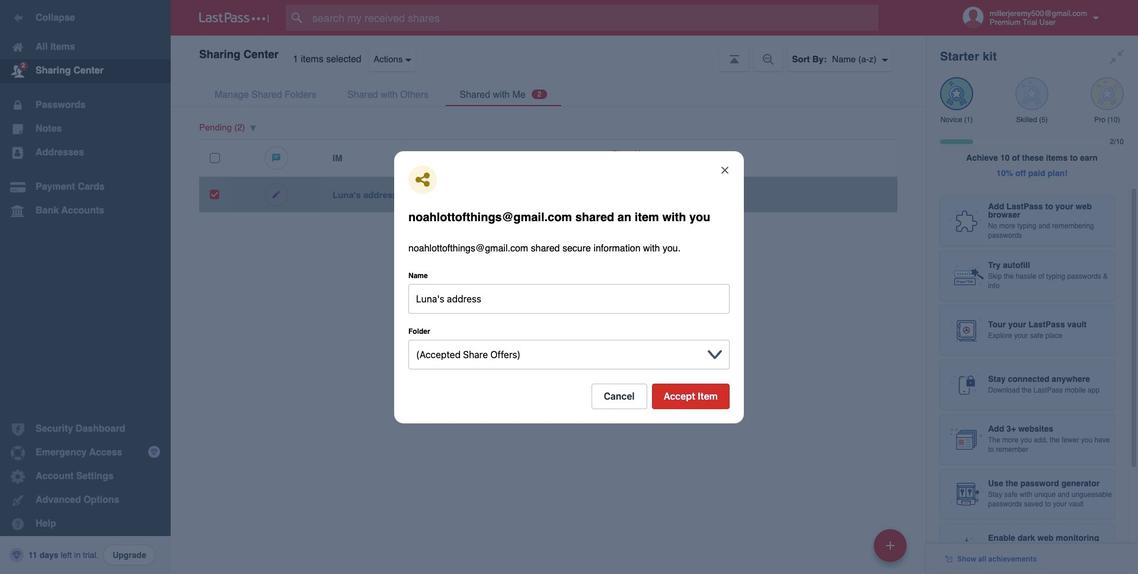 Task type: vqa. For each thing, say whether or not it's contained in the screenshot.
search my vault text box at the top of the page
no



Task type: locate. For each thing, give the bounding box(es) containing it.
new item navigation
[[870, 526, 915, 574]]

None field
[[409, 284, 730, 313], [409, 340, 701, 369], [409, 284, 730, 313], [409, 340, 701, 369]]

vault options navigation
[[171, 36, 926, 71]]

new item image
[[887, 541, 895, 550]]



Task type: describe. For each thing, give the bounding box(es) containing it.
lastpass image
[[199, 12, 269, 23]]

main navigation navigation
[[0, 0, 171, 574]]

search my received shares text field
[[286, 5, 902, 31]]

Search search field
[[286, 5, 902, 31]]



